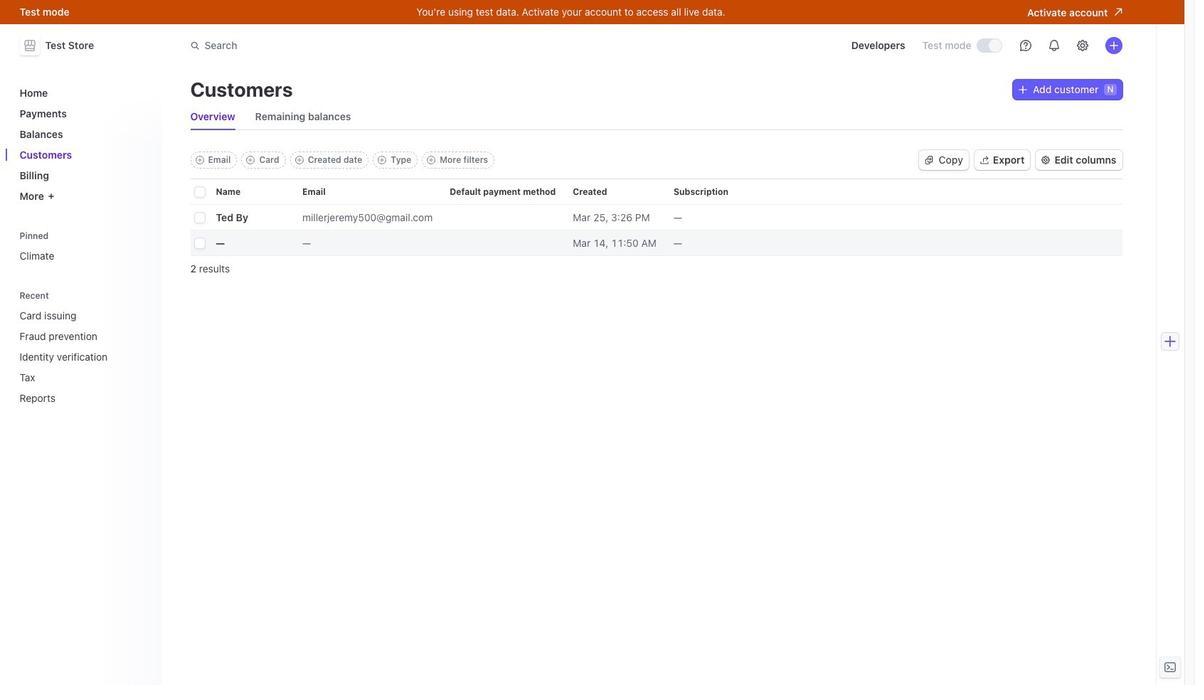 Task type: describe. For each thing, give the bounding box(es) containing it.
help image
[[1020, 40, 1031, 51]]

svg image
[[1019, 85, 1027, 94]]

Select All checkbox
[[195, 187, 205, 197]]

add card image
[[246, 156, 255, 164]]

2 recent element from the top
[[14, 304, 153, 410]]

add email image
[[195, 156, 204, 164]]

add more filters image
[[427, 156, 436, 164]]

notifications image
[[1048, 40, 1060, 51]]

1 recent element from the top
[[14, 286, 153, 410]]

1 select item checkbox from the top
[[195, 213, 205, 223]]



Task type: vqa. For each thing, say whether or not it's contained in the screenshot.
Atlas Account button on the top left of the page
no



Task type: locate. For each thing, give the bounding box(es) containing it.
add type image
[[378, 156, 387, 164]]

2 select item checkbox from the top
[[195, 238, 205, 248]]

Search text field
[[182, 32, 583, 59]]

settings image
[[1077, 40, 1088, 51]]

clear history image
[[139, 291, 148, 300]]

1 vertical spatial select item checkbox
[[195, 238, 205, 248]]

Test mode checkbox
[[977, 39, 1001, 52]]

recent element
[[14, 286, 153, 410], [14, 304, 153, 410]]

edit pins image
[[139, 232, 148, 240]]

pinned element
[[14, 226, 153, 268]]

add created date image
[[295, 156, 304, 164]]

Select item checkbox
[[195, 213, 205, 223], [195, 238, 205, 248]]

tab list
[[190, 104, 1122, 130]]

0 vertical spatial select item checkbox
[[195, 213, 205, 223]]

svg image
[[925, 156, 933, 164]]

toolbar
[[190, 152, 495, 169]]

core navigation links element
[[14, 81, 153, 208]]

None search field
[[182, 32, 583, 59]]



